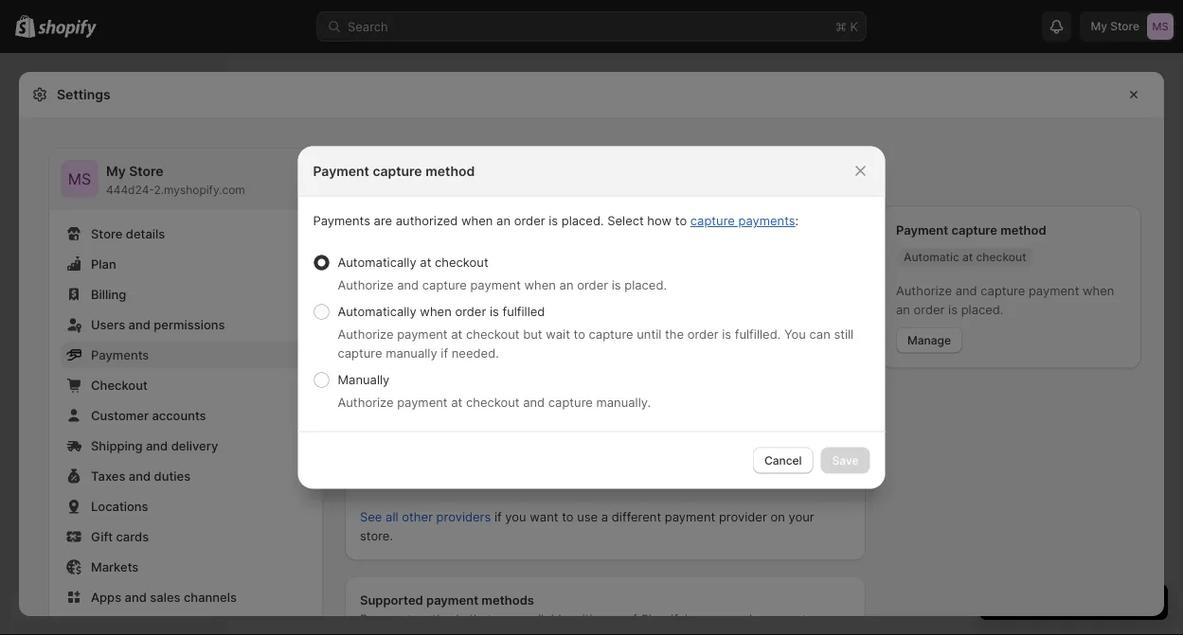 Task type: vqa. For each thing, say whether or not it's contained in the screenshot.


Task type: locate. For each thing, give the bounding box(es) containing it.
manually.
[[597, 396, 651, 410]]

1 horizontal spatial method
[[1001, 223, 1047, 237]]

1 vertical spatial methods
[[415, 613, 466, 627]]

method
[[426, 163, 475, 179], [1001, 223, 1047, 237]]

k
[[851, 19, 859, 34]]

way
[[534, 269, 558, 283]]

shipping and delivery link
[[61, 433, 311, 460]]

shop
[[575, 356, 605, 371]]

2 vertical spatial an
[[897, 303, 911, 317]]

checkout
[[91, 378, 148, 393]]

0 vertical spatial placed.
[[562, 214, 604, 228]]

is inside authorize payment at checkout but wait to capture until the order is fulfilled. you can still capture manually if needed.
[[722, 327, 732, 342]]

you
[[785, 327, 806, 342]]

:
[[796, 214, 799, 228]]

checkout right automatic
[[977, 250, 1027, 264]]

supported payment methods payment methods that are available with one of shopify's approved payment providers.
[[360, 594, 807, 636]]

1 vertical spatial method
[[1001, 223, 1047, 237]]

1 horizontal spatial an
[[560, 278, 574, 293]]

how
[[648, 214, 672, 228]]

and right taxes
[[129, 469, 151, 484]]

1 horizontal spatial authorize and capture payment when an order is placed.
[[897, 284, 1115, 317]]

different
[[612, 510, 662, 525]]

capture right the how
[[691, 214, 735, 228]]

see
[[360, 510, 382, 525]]

credit
[[457, 326, 490, 341]]

0 horizontal spatial placed.
[[562, 214, 604, 228]]

search
[[348, 19, 388, 34]]

easy chargeback management
[[383, 385, 562, 400]]

use
[[577, 510, 598, 525]]

payments up checkout
[[91, 348, 149, 363]]

⌘ k
[[836, 19, 859, 34]]

to right the how
[[676, 214, 687, 228]]

1 horizontal spatial are
[[496, 613, 515, 627]]

shopify
[[590, 269, 636, 283]]

methods up that
[[482, 594, 535, 608]]

at right automatic
[[963, 250, 974, 264]]

method inside dialog
[[426, 163, 475, 179]]

and down customer accounts
[[146, 439, 168, 453]]

placed. up until
[[625, 278, 667, 293]]

checkout up the "chargeback"
[[422, 356, 476, 371]]

0 horizontal spatial store
[[91, 227, 123, 241]]

0 vertical spatial methods
[[482, 594, 535, 608]]

my store image
[[61, 160, 99, 198]]

is up the card in the bottom left of the page
[[490, 305, 499, 319]]

payments down let
[[360, 288, 419, 302]]

authorize and capture payment when an order is placed. up fulfilled
[[338, 278, 667, 293]]

2 horizontal spatial placed.
[[962, 303, 1004, 317]]

0 vertical spatial automatically
[[338, 255, 417, 270]]

automatically down authorized
[[338, 255, 417, 270]]

payment
[[470, 278, 521, 293], [1029, 284, 1080, 299], [397, 327, 448, 342], [397, 396, 448, 410], [665, 510, 716, 525], [426, 594, 479, 608], [756, 613, 807, 627]]

checkout link
[[61, 372, 311, 399]]

2 horizontal spatial an
[[897, 303, 911, 317]]

still
[[834, 327, 854, 342]]

placed. inside settings dialog
[[962, 303, 1004, 317]]

with
[[561, 269, 587, 283], [546, 356, 571, 371], [572, 613, 597, 627]]

capture down automatic at checkout
[[981, 284, 1026, 299]]

chargeback
[[414, 385, 482, 400]]

providers.
[[360, 632, 418, 636]]

automatically
[[338, 255, 417, 270], [338, 305, 417, 319]]

authorize inside settings dialog
[[897, 284, 952, 299]]

2 automatically from the top
[[338, 305, 417, 319]]

duties
[[154, 469, 191, 484]]

with down the "wait"
[[546, 356, 571, 371]]

1 horizontal spatial store
[[129, 163, 164, 180]]

placed. left select
[[562, 214, 604, 228]]

users and permissions link
[[61, 312, 311, 338]]

to
[[676, 214, 687, 228], [574, 327, 586, 342], [562, 510, 574, 525]]

payment inside authorize payment at checkout but wait to capture until the order is fulfilled. you can still capture manually if needed.
[[397, 327, 448, 342]]

until
[[637, 327, 662, 342]]

automatically for and
[[338, 255, 417, 270]]

an up the their
[[497, 214, 511, 228]]

an right way
[[560, 278, 574, 293]]

apps and sales channels
[[91, 590, 237, 605]]

0 vertical spatial your
[[382, 269, 409, 283]]

and down automatic at checkout
[[956, 284, 978, 299]]

0 vertical spatial if
[[441, 346, 448, 361]]

a
[[602, 510, 609, 525]]

0 horizontal spatial are
[[374, 214, 392, 228]]

2 vertical spatial payment
[[360, 613, 411, 627]]

fulfilled.
[[735, 327, 781, 342]]

at up payouts and cashflow tracking
[[451, 396, 463, 410]]

gift cards
[[91, 530, 149, 544]]

your
[[382, 269, 409, 283], [789, 510, 815, 525]]

payments inside payments link
[[91, 348, 149, 363]]

better checkout conversion with shop pay
[[383, 356, 629, 371]]

payment capture method
[[313, 163, 475, 179], [897, 223, 1047, 237]]

settings dialog
[[19, 72, 1165, 636]]

provider
[[719, 510, 767, 525]]

and down automatically at checkout
[[397, 278, 419, 293]]

is up manage
[[949, 303, 958, 317]]

1 horizontal spatial placed.
[[625, 278, 667, 293]]

1 vertical spatial your
[[789, 510, 815, 525]]

0 horizontal spatial payment capture method
[[313, 163, 475, 179]]

gift cards link
[[61, 524, 311, 551]]

at inside authorize payment at checkout but wait to capture until the order is fulfilled. you can still capture manually if needed.
[[451, 327, 463, 342]]

see all other providers link
[[360, 510, 491, 525]]

are right that
[[496, 613, 515, 627]]

2 vertical spatial with
[[572, 613, 597, 627]]

automatically down let
[[338, 305, 417, 319]]

of
[[626, 613, 638, 627]]

store.
[[360, 529, 393, 544]]

0 vertical spatial are
[[374, 214, 392, 228]]

checkout up needed.
[[466, 327, 520, 342]]

payouts
[[383, 415, 429, 429]]

1 horizontal spatial payment capture method
[[897, 223, 1047, 237]]

conversion
[[479, 356, 543, 371]]

0 horizontal spatial methods
[[415, 613, 466, 627]]

but
[[523, 327, 543, 342]]

payment inside payment capture method dialog
[[313, 163, 370, 179]]

automatic
[[904, 250, 960, 264]]

is up way
[[549, 214, 558, 228]]

1 vertical spatial with
[[546, 356, 571, 371]]

authorize and capture payment when an order is placed. down automatic at checkout
[[897, 284, 1115, 317]]

if down competitive credit card rates
[[441, 346, 448, 361]]

1 vertical spatial to
[[574, 327, 586, 342]]

methods
[[482, 594, 535, 608], [415, 613, 466, 627]]

shipping
[[91, 439, 143, 453]]

if left you
[[495, 510, 502, 525]]

your right let
[[382, 269, 409, 283]]

checkout
[[977, 250, 1027, 264], [435, 255, 489, 270], [466, 327, 520, 342], [422, 356, 476, 371], [466, 396, 520, 410]]

payments up let
[[313, 214, 371, 228]]

0 horizontal spatial authorize and capture payment when an order is placed.
[[338, 278, 667, 293]]

are left authorized
[[374, 214, 392, 228]]

0 horizontal spatial method
[[426, 163, 475, 179]]

payments up authorized
[[345, 158, 437, 181]]

order right "the"
[[688, 327, 719, 342]]

customer accounts link
[[61, 403, 311, 429]]

authorize and capture payment when an order is placed. inside payment capture method dialog
[[338, 278, 667, 293]]

2 vertical spatial placed.
[[962, 303, 1004, 317]]

authorize payment at checkout but wait to capture until the order is fulfilled. you can still capture manually if needed.
[[338, 327, 854, 361]]

payment capture method inside dialog
[[313, 163, 475, 179]]

method up automatic at checkout
[[1001, 223, 1047, 237]]

authorize for manually
[[338, 396, 394, 410]]

store up plan at the top of the page
[[91, 227, 123, 241]]

1 vertical spatial automatically
[[338, 305, 417, 319]]

with left one
[[572, 613, 597, 627]]

0 horizontal spatial your
[[382, 269, 409, 283]]

store details
[[91, 227, 165, 241]]

0 horizontal spatial an
[[497, 214, 511, 228]]

0 vertical spatial method
[[426, 163, 475, 179]]

payment capture method up automatic at checkout
[[897, 223, 1047, 237]]

cards
[[116, 530, 149, 544]]

capture payments link
[[691, 214, 796, 228]]

payment capture method up authorized
[[313, 163, 475, 179]]

store
[[129, 163, 164, 180], [91, 227, 123, 241]]

store details link
[[61, 221, 311, 247]]

an up manage
[[897, 303, 911, 317]]

when inside authorize and capture payment when an order is placed.
[[1083, 284, 1115, 299]]

one
[[601, 613, 622, 627]]

if
[[441, 346, 448, 361], [495, 510, 502, 525]]

1 automatically from the top
[[338, 255, 417, 270]]

store up 444d24- on the left top of page
[[129, 163, 164, 180]]

manually
[[386, 346, 438, 361]]

order up manage
[[914, 303, 945, 317]]

1 vertical spatial payment capture method
[[897, 223, 1047, 237]]

0 horizontal spatial if
[[441, 346, 448, 361]]

authorize down automatically at checkout
[[338, 278, 394, 293]]

0 vertical spatial with
[[561, 269, 587, 283]]

and right the users
[[129, 317, 151, 332]]

0 vertical spatial an
[[497, 214, 511, 228]]

competitive
[[383, 326, 453, 341]]

and inside users and permissions link
[[129, 317, 151, 332]]

1 vertical spatial if
[[495, 510, 502, 525]]

checkout down shopify payments image
[[435, 255, 489, 270]]

competitive credit card rates
[[383, 326, 552, 341]]

with right way
[[561, 269, 587, 283]]

authorize up better
[[338, 327, 394, 342]]

0 vertical spatial store
[[129, 163, 164, 180]]

is left fulfilled.
[[722, 327, 732, 342]]

with inside supported payment methods payment methods that are available with one of shopify's approved payment providers.
[[572, 613, 597, 627]]

order inside settings dialog
[[914, 303, 945, 317]]

1 vertical spatial are
[[496, 613, 515, 627]]

0 vertical spatial payment
[[313, 163, 370, 179]]

capture
[[373, 163, 422, 179], [691, 214, 735, 228], [952, 223, 998, 237], [422, 278, 467, 293], [981, 284, 1026, 299], [589, 327, 634, 342], [338, 346, 382, 361], [549, 396, 593, 410]]

payment inside supported payment methods payment methods that are available with one of shopify's approved payment providers.
[[360, 613, 411, 627]]

providers
[[437, 510, 491, 525]]

shopify image
[[38, 19, 97, 38]]

your right on
[[789, 510, 815, 525]]

placed. down automatic at checkout
[[962, 303, 1004, 317]]

capture up automatic at checkout
[[952, 223, 998, 237]]

to right the "wait"
[[574, 327, 586, 342]]

1 horizontal spatial if
[[495, 510, 502, 525]]

method up authorized
[[426, 163, 475, 179]]

444d24-
[[106, 183, 154, 197]]

capture inside authorize and capture payment when an order is placed.
[[981, 284, 1026, 299]]

payments
[[739, 214, 796, 228]]

and right apps
[[125, 590, 147, 605]]

1 vertical spatial an
[[560, 278, 574, 293]]

taxes
[[91, 469, 125, 484]]

2 vertical spatial to
[[562, 510, 574, 525]]

automatic at checkout
[[904, 250, 1027, 264]]

authorize down automatic
[[897, 284, 952, 299]]

authorize for automatically when order is fulfilled
[[338, 327, 394, 342]]

payouts and cashflow tracking
[[383, 415, 561, 429]]

to left use
[[562, 510, 574, 525]]

is inside settings dialog
[[949, 303, 958, 317]]

store inside my store 444d24-2.myshopify.com
[[129, 163, 164, 180]]

authorize payment at checkout and capture manually.
[[338, 396, 651, 410]]

order
[[514, 214, 545, 228], [577, 278, 608, 293], [914, 303, 945, 317], [455, 305, 486, 319], [688, 327, 719, 342]]

automatically for payment
[[338, 305, 417, 319]]

details
[[126, 227, 165, 241]]

1 horizontal spatial your
[[789, 510, 815, 525]]

payment capture method inside settings dialog
[[897, 223, 1047, 237]]

and down the "chargeback"
[[433, 415, 455, 429]]

at down shopify payments image
[[420, 255, 432, 270]]

authorize inside authorize payment at checkout but wait to capture until the order is fulfilled. you can still capture manually if needed.
[[338, 327, 394, 342]]

methods left that
[[415, 613, 466, 627]]

and inside authorize and capture payment when an order is placed.
[[956, 284, 978, 299]]

authorize down manually
[[338, 396, 394, 410]]

at up needed.
[[451, 327, 463, 342]]

all
[[386, 510, 399, 525]]

0 vertical spatial payment capture method
[[313, 163, 475, 179]]



Task type: describe. For each thing, give the bounding box(es) containing it.
if you want to use a different payment provider on your store.
[[360, 510, 815, 544]]

cashflow
[[458, 415, 510, 429]]

accounts
[[152, 408, 206, 423]]

is up authorize payment at checkout but wait to capture until the order is fulfilled. you can still capture manually if needed.
[[612, 278, 621, 293]]

markets link
[[61, 554, 311, 581]]

capture up authorized
[[373, 163, 422, 179]]

users
[[91, 317, 125, 332]]

delivery
[[171, 439, 218, 453]]

1 vertical spatial payment
[[897, 223, 949, 237]]

1 horizontal spatial methods
[[482, 594, 535, 608]]

locations link
[[61, 494, 311, 520]]

order up credit
[[455, 305, 486, 319]]

authorize and capture payment when an order is placed. inside settings dialog
[[897, 284, 1115, 317]]

method inside settings dialog
[[1001, 223, 1047, 237]]

needed.
[[452, 346, 499, 361]]

fulfilled
[[503, 305, 545, 319]]

authorized
[[396, 214, 458, 228]]

users and permissions
[[91, 317, 225, 332]]

shop settings menu element
[[49, 149, 322, 636]]

to inside authorize payment at checkout but wait to capture until the order is fulfilled. you can still capture manually if needed.
[[574, 327, 586, 342]]

and inside apps and sales channels link
[[125, 590, 147, 605]]

see all other providers
[[360, 510, 491, 525]]

automatically at checkout
[[338, 255, 489, 270]]

payment capture method dialog
[[0, 146, 1184, 489]]

plan link
[[61, 251, 311, 278]]

billing
[[91, 287, 126, 302]]

apps and sales channels link
[[61, 585, 311, 611]]

let your customers pay their way with shopify payments
[[360, 269, 636, 302]]

select
[[608, 214, 644, 228]]

gift
[[91, 530, 113, 544]]

automatically when order is fulfilled
[[338, 305, 545, 319]]

customer
[[91, 408, 149, 423]]

1 vertical spatial placed.
[[625, 278, 667, 293]]

billing link
[[61, 281, 311, 308]]

other
[[402, 510, 433, 525]]

payments are authorized when an order is placed. select how to capture payments :
[[313, 214, 799, 228]]

supported
[[360, 594, 423, 608]]

my store 444d24-2.myshopify.com
[[106, 163, 245, 197]]

authorize for automatically at checkout
[[338, 278, 394, 293]]

rates
[[523, 326, 552, 341]]

to inside if you want to use a different payment provider on your store.
[[562, 510, 574, 525]]

my
[[106, 163, 126, 180]]

customer accounts
[[91, 408, 206, 423]]

cancel
[[765, 454, 802, 468]]

can
[[810, 327, 831, 342]]

want
[[530, 510, 559, 525]]

available
[[518, 613, 569, 627]]

capture up manually
[[338, 346, 382, 361]]

tracking
[[514, 415, 561, 429]]

shopify's
[[641, 613, 694, 627]]

channels
[[184, 590, 237, 605]]

apps
[[91, 590, 121, 605]]

you
[[505, 510, 527, 525]]

manage button
[[897, 327, 963, 354]]

customers
[[412, 269, 475, 283]]

settings
[[57, 87, 111, 103]]

at inside settings dialog
[[963, 250, 974, 264]]

order right way
[[577, 278, 608, 293]]

shopify payments image
[[360, 221, 525, 246]]

approved
[[698, 613, 753, 627]]

with inside let your customers pay their way with shopify payments
[[561, 269, 587, 283]]

shipping and delivery
[[91, 439, 218, 453]]

2.myshopify.com
[[154, 183, 245, 197]]

pay
[[608, 356, 629, 371]]

their
[[503, 269, 531, 283]]

that
[[469, 613, 493, 627]]

payments inside payment capture method dialog
[[313, 214, 371, 228]]

and inside "taxes and duties" link
[[129, 469, 151, 484]]

0 vertical spatial to
[[676, 214, 687, 228]]

payment inside if you want to use a different payment provider on your store.
[[665, 510, 716, 525]]

if inside authorize payment at checkout but wait to capture until the order is fulfilled. you can still capture manually if needed.
[[441, 346, 448, 361]]

order up the their
[[514, 214, 545, 228]]

order inside authorize payment at checkout but wait to capture until the order is fulfilled. you can still capture manually if needed.
[[688, 327, 719, 342]]

on
[[771, 510, 785, 525]]

plan
[[91, 257, 116, 272]]

your inside if you want to use a different payment provider on your store.
[[789, 510, 815, 525]]

management
[[486, 385, 562, 400]]

are inside payment capture method dialog
[[374, 214, 392, 228]]

manually
[[338, 373, 390, 388]]

if inside if you want to use a different payment provider on your store.
[[495, 510, 502, 525]]

capture up tracking
[[549, 396, 593, 410]]

are inside supported payment methods payment methods that are available with one of shopify's approved payment providers.
[[496, 613, 515, 627]]

pay
[[478, 269, 500, 283]]

taxes and duties link
[[61, 463, 311, 490]]

permissions
[[154, 317, 225, 332]]

easy
[[383, 385, 410, 400]]

and inside 'shipping and delivery' link
[[146, 439, 168, 453]]

your inside let your customers pay their way with shopify payments
[[382, 269, 409, 283]]

an inside authorize and capture payment when an order is placed.
[[897, 303, 911, 317]]

capture up pay on the right of the page
[[589, 327, 634, 342]]

1 vertical spatial store
[[91, 227, 123, 241]]

checkout up cashflow
[[466, 396, 520, 410]]

payments inside let your customers pay their way with shopify payments
[[360, 288, 419, 302]]

taxes and duties
[[91, 469, 191, 484]]

better
[[383, 356, 419, 371]]

payments link
[[61, 342, 311, 369]]

and up tracking
[[523, 396, 545, 410]]

ms button
[[61, 160, 99, 198]]

manage
[[908, 334, 952, 347]]

card
[[494, 326, 519, 341]]

⌘
[[836, 19, 847, 34]]

sales
[[150, 590, 181, 605]]

capture up automatically when order is fulfilled
[[422, 278, 467, 293]]

checkout inside authorize payment at checkout but wait to capture until the order is fulfilled. you can still capture manually if needed.
[[466, 327, 520, 342]]



